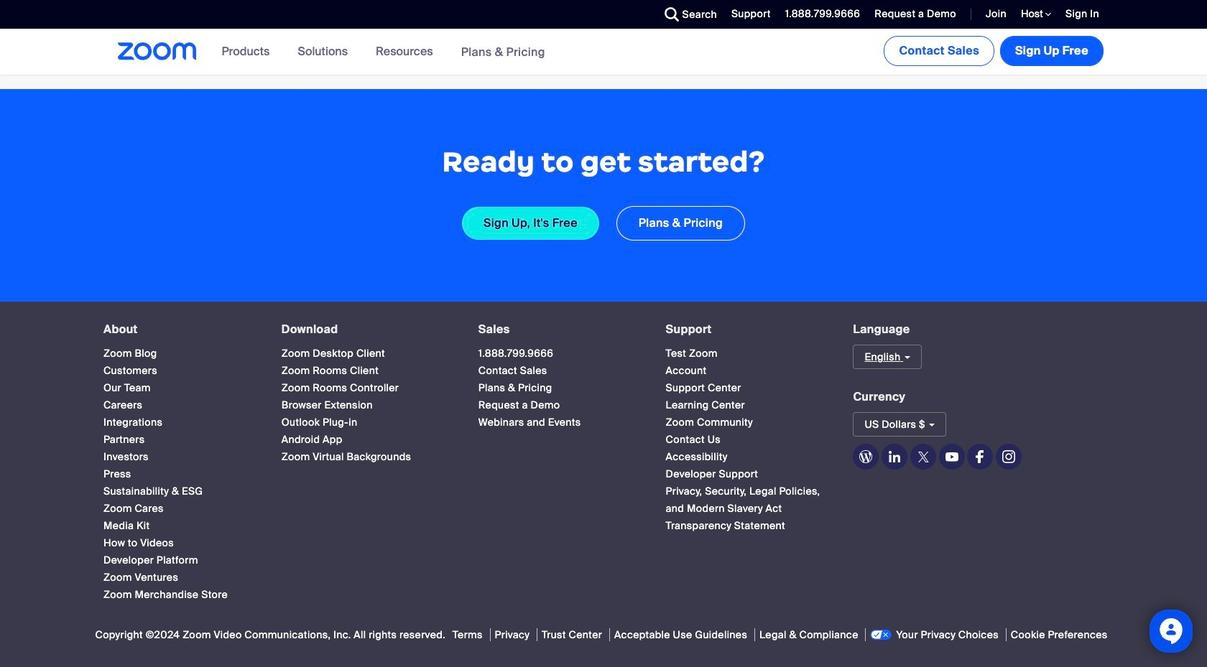 Task type: locate. For each thing, give the bounding box(es) containing it.
banner
[[101, 29, 1107, 75]]

zoom logo image
[[118, 42, 197, 60]]

1 heading from the left
[[104, 324, 256, 336]]

4 heading from the left
[[666, 324, 828, 336]]

heading
[[104, 324, 256, 336], [282, 324, 453, 336], [479, 324, 640, 336], [666, 324, 828, 336]]

main content
[[0, 0, 1208, 302]]



Task type: describe. For each thing, give the bounding box(es) containing it.
3 heading from the left
[[479, 324, 640, 336]]

meetings navigation
[[882, 29, 1107, 69]]

2 heading from the left
[[282, 324, 453, 336]]

product information navigation
[[211, 29, 556, 75]]



Task type: vqa. For each thing, say whether or not it's contained in the screenshot.
banner on the top of page
yes



